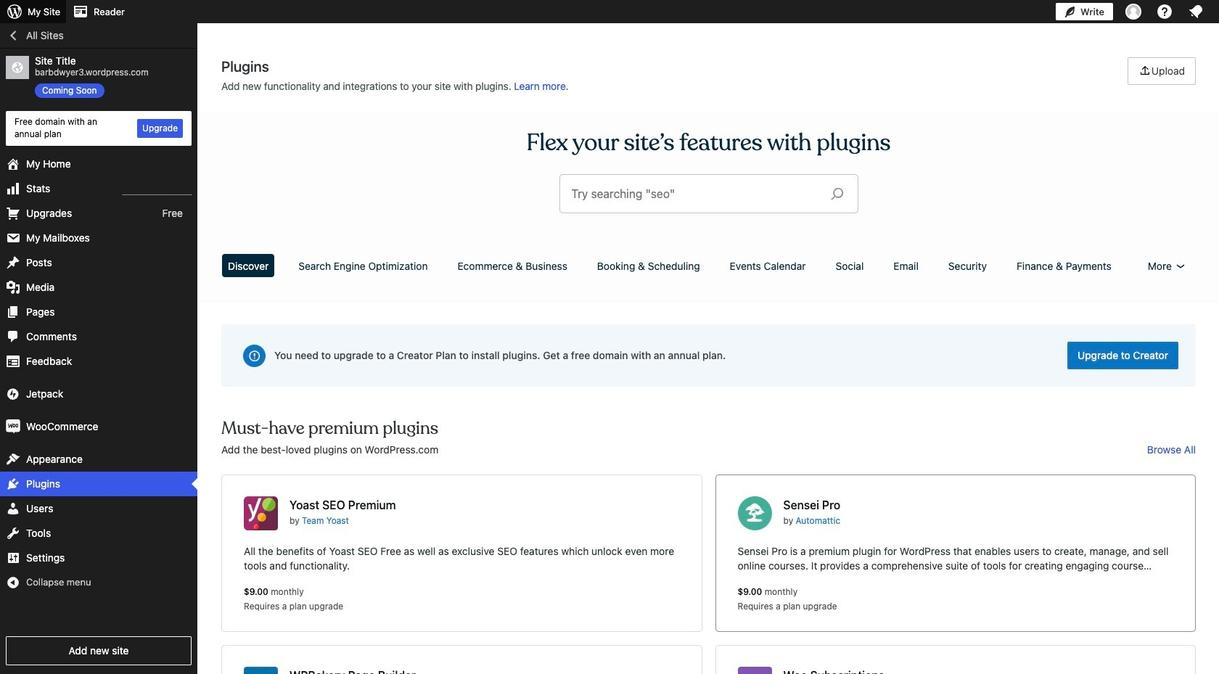 Task type: vqa. For each thing, say whether or not it's contained in the screenshot.
top img
yes



Task type: locate. For each thing, give the bounding box(es) containing it.
plugin icon image
[[244, 497, 278, 531], [738, 497, 772, 531], [738, 667, 772, 674]]

0 vertical spatial img image
[[6, 387, 20, 401]]

None search field
[[560, 175, 858, 213]]

highest hourly views 0 image
[[123, 186, 192, 195]]

Search search field
[[572, 175, 819, 213]]

img image
[[6, 387, 20, 401], [6, 419, 20, 434]]

1 vertical spatial img image
[[6, 419, 20, 434]]

2 img image from the top
[[6, 419, 20, 434]]

main content
[[216, 57, 1201, 674]]

my profile image
[[1126, 4, 1142, 20]]



Task type: describe. For each thing, give the bounding box(es) containing it.
1 img image from the top
[[6, 387, 20, 401]]

help image
[[1157, 3, 1174, 20]]

manage your notifications image
[[1188, 3, 1205, 20]]

open search image
[[819, 184, 856, 204]]



